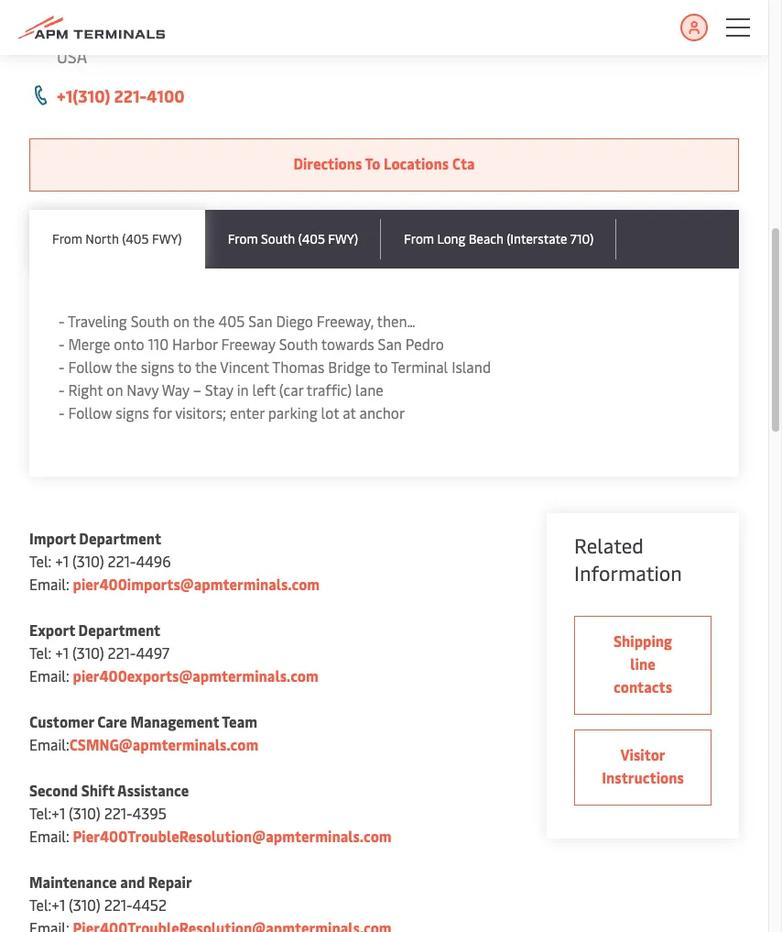 Task type: locate. For each thing, give the bounding box(es) containing it.
0 vertical spatial on
[[173, 311, 190, 331]]

2 from from the left
[[228, 230, 258, 248]]

from for from long beach  (interstate 710)
[[404, 230, 435, 248]]

1 horizontal spatial fwy)
[[329, 230, 359, 248]]

221-
[[114, 84, 147, 107], [108, 551, 136, 571], [108, 643, 136, 663], [104, 803, 133, 823], [104, 895, 133, 915]]

1 horizontal spatial from
[[228, 230, 258, 248]]

email: inside export department tel: +1 (310) 221-4497 email: pier400exports@apmterminals.com
[[29, 666, 69, 686]]

221- inside the maintenance and repair tel:+1 (310) 221-4452
[[104, 895, 133, 915]]

on
[[173, 311, 190, 331], [107, 380, 123, 400]]

fwy) down directions
[[329, 230, 359, 248]]

tab list
[[29, 210, 740, 269]]

second shift assistance tel:+1 (310) 221-4395 email: pier400troubleresolution@apmterminals.com
[[29, 780, 392, 846]]

south inside button
[[261, 230, 295, 248]]

1 fwy) from the left
[[152, 230, 182, 248]]

follow down the right
[[68, 402, 112, 423]]

(405 for south
[[299, 230, 325, 248]]

from
[[52, 230, 82, 248], [228, 230, 258, 248], [404, 230, 435, 248]]

south up 110
[[131, 311, 170, 331]]

0 vertical spatial +1
[[55, 551, 69, 571]]

customer
[[29, 711, 94, 732]]

2 fwy) from the left
[[329, 230, 359, 248]]

0 horizontal spatial san
[[249, 311, 273, 331]]

0 horizontal spatial terminal
[[57, 20, 121, 43]]

terminal island, ca 90731, usa
[[57, 20, 249, 68]]

email: down customer
[[29, 734, 69, 755]]

+1 down import
[[55, 551, 69, 571]]

south
[[261, 230, 295, 248], [131, 311, 170, 331], [279, 334, 318, 354]]

1 tel: from the top
[[29, 551, 52, 571]]

1 - from the top
[[59, 311, 65, 331]]

1 (405 from the left
[[122, 230, 149, 248]]

from left long
[[404, 230, 435, 248]]

navy
[[127, 380, 159, 400]]

2 +1 from the top
[[55, 643, 69, 663]]

1 email: from the top
[[29, 574, 69, 594]]

follow
[[68, 357, 112, 377], [68, 402, 112, 423]]

harbor
[[172, 334, 218, 354]]

0 vertical spatial tel:
[[29, 551, 52, 571]]

0 vertical spatial follow
[[68, 357, 112, 377]]

onto
[[114, 334, 145, 354]]

email: up export
[[29, 574, 69, 594]]

on left navy
[[107, 380, 123, 400]]

from inside button
[[228, 230, 258, 248]]

(310)
[[72, 551, 104, 571], [72, 643, 104, 663], [69, 803, 101, 823], [69, 895, 101, 915]]

tel:+1 for maintenance
[[29, 895, 65, 915]]

export
[[29, 620, 75, 640]]

4 email: from the top
[[29, 826, 69, 846]]

1 horizontal spatial to
[[374, 357, 388, 377]]

1 horizontal spatial (405
[[299, 230, 325, 248]]

department inside import department tel: +1 (310) 221-4496 email: pier400imports@apmterminals.com
[[79, 528, 161, 548]]

terminal inside "- traveling south on the 405 san diego freeway, then… - merge onto 110 harbor freeway south towards san pedro - follow the signs to the vincent thomas bridge to terminal island - right on navy way – stay in left (car traffic) lane - follow signs for visitors; enter parking lot at anchor"
[[391, 357, 449, 377]]

+1 inside export department tel: +1 (310) 221-4497 email: pier400exports@apmterminals.com
[[55, 643, 69, 663]]

cta
[[453, 153, 475, 173]]

email: for second shift assistance tel:+1 (310) 221-4395 email: pier400troubleresolution@apmterminals.com
[[29, 826, 69, 846]]

4496
[[136, 551, 171, 571]]

san down then…
[[378, 334, 402, 354]]

from up 405
[[228, 230, 258, 248]]

fwy)
[[152, 230, 182, 248], [329, 230, 359, 248]]

freeway
[[221, 334, 276, 354]]

terminal inside terminal island, ca 90731, usa
[[57, 20, 121, 43]]

tel: inside export department tel: +1 (310) 221-4497 email: pier400exports@apmterminals.com
[[29, 643, 52, 663]]

(310) for pier400imports@apmterminals.com
[[72, 551, 104, 571]]

1 vertical spatial +1
[[55, 643, 69, 663]]

0 vertical spatial south
[[261, 230, 295, 248]]

bridge
[[328, 357, 371, 377]]

tel: inside import department tel: +1 (310) 221-4496 email: pier400imports@apmterminals.com
[[29, 551, 52, 571]]

(405 right "north"
[[122, 230, 149, 248]]

+1(310)
[[57, 84, 111, 107]]

tab list containing from north (405 fwy)
[[29, 210, 740, 269]]

tel:+1 inside the maintenance and repair tel:+1 (310) 221-4452
[[29, 895, 65, 915]]

+1 inside import department tel: +1 (310) 221-4496 email: pier400imports@apmterminals.com
[[55, 551, 69, 571]]

+1
[[55, 551, 69, 571], [55, 643, 69, 663]]

visitor
[[621, 744, 666, 765]]

signs down navy
[[116, 402, 149, 423]]

+1 for pier400exports@apmterminals.com
[[55, 643, 69, 663]]

fwy) inside button
[[152, 230, 182, 248]]

from north (405 fwy) tab panel
[[29, 269, 740, 477]]

221- inside export department tel: +1 (310) 221-4497 email: pier400exports@apmterminals.com
[[108, 643, 136, 663]]

ca
[[177, 20, 196, 43]]

tel: down import
[[29, 551, 52, 571]]

0 vertical spatial terminal
[[57, 20, 121, 43]]

right
[[68, 380, 103, 400]]

fwy) right "north"
[[152, 230, 182, 248]]

assistance
[[117, 780, 189, 800]]

team
[[222, 711, 258, 732]]

to up 'lane'
[[374, 357, 388, 377]]

2 tel:+1 from the top
[[29, 895, 65, 915]]

the
[[193, 311, 215, 331], [116, 357, 137, 377], [195, 357, 217, 377]]

follow down "merge"
[[68, 357, 112, 377]]

(310) inside export department tel: +1 (310) 221-4497 email: pier400exports@apmterminals.com
[[72, 643, 104, 663]]

import
[[29, 528, 76, 548]]

tel: down export
[[29, 643, 52, 663]]

visitor instructions
[[603, 744, 685, 788]]

405
[[219, 311, 245, 331]]

left
[[253, 380, 276, 400]]

from left "north"
[[52, 230, 82, 248]]

lane
[[356, 380, 384, 400]]

0 vertical spatial tel:+1
[[29, 803, 65, 823]]

san up freeway
[[249, 311, 273, 331]]

+1 for pier400imports@apmterminals.com
[[55, 551, 69, 571]]

1 vertical spatial department
[[78, 620, 161, 640]]

email: inside second shift assistance tel:+1 (310) 221-4395 email: pier400troubleresolution@apmterminals.com
[[29, 826, 69, 846]]

to up way at the left top of the page
[[178, 357, 192, 377]]

0 vertical spatial department
[[79, 528, 161, 548]]

2 (405 from the left
[[299, 230, 325, 248]]

(405 down directions
[[299, 230, 325, 248]]

1 vertical spatial on
[[107, 380, 123, 400]]

email:
[[29, 574, 69, 594], [29, 666, 69, 686], [29, 734, 69, 755], [29, 826, 69, 846]]

1 horizontal spatial on
[[173, 311, 190, 331]]

221- up 'care'
[[108, 643, 136, 663]]

tel:+1 down second on the left bottom
[[29, 803, 65, 823]]

department up 4497
[[78, 620, 161, 640]]

1 vertical spatial terminal
[[391, 357, 449, 377]]

221- inside import department tel: +1 (310) 221-4496 email: pier400imports@apmterminals.com
[[108, 551, 136, 571]]

department inside export department tel: +1 (310) 221-4497 email: pier400exports@apmterminals.com
[[78, 620, 161, 640]]

2 tel: from the top
[[29, 643, 52, 663]]

1 vertical spatial san
[[378, 334, 402, 354]]

+1(310) 221-4100
[[57, 84, 185, 107]]

terminal
[[57, 20, 121, 43], [391, 357, 449, 377]]

0 vertical spatial san
[[249, 311, 273, 331]]

on up harbor
[[173, 311, 190, 331]]

directions
[[294, 153, 363, 173]]

from north (405 fwy)
[[52, 230, 182, 248]]

1 vertical spatial tel:
[[29, 643, 52, 663]]

1 +1 from the top
[[55, 551, 69, 571]]

1 vertical spatial tel:+1
[[29, 895, 65, 915]]

(405 inside button
[[122, 230, 149, 248]]

3 - from the top
[[59, 357, 65, 377]]

(310) inside the maintenance and repair tel:+1 (310) 221-4452
[[69, 895, 101, 915]]

terminal up the usa in the top left of the page
[[57, 20, 121, 43]]

vincent
[[220, 357, 269, 377]]

2 horizontal spatial from
[[404, 230, 435, 248]]

+1 down export
[[55, 643, 69, 663]]

to
[[178, 357, 192, 377], [374, 357, 388, 377]]

(310) inside import department tel: +1 (310) 221-4496 email: pier400imports@apmterminals.com
[[72, 551, 104, 571]]

(310) down export
[[72, 643, 104, 663]]

0 vertical spatial signs
[[141, 357, 175, 377]]

san
[[249, 311, 273, 331], [378, 334, 402, 354]]

fwy) for from north (405 fwy)
[[152, 230, 182, 248]]

(310) down maintenance
[[69, 895, 101, 915]]

fwy) inside button
[[329, 230, 359, 248]]

3 from from the left
[[404, 230, 435, 248]]

1 tel:+1 from the top
[[29, 803, 65, 823]]

department
[[79, 528, 161, 548], [78, 620, 161, 640]]

locations
[[384, 153, 449, 173]]

0 horizontal spatial (405
[[122, 230, 149, 248]]

0 horizontal spatial from
[[52, 230, 82, 248]]

221- down shift
[[104, 803, 133, 823]]

221- down and
[[104, 895, 133, 915]]

to
[[365, 153, 381, 173]]

221- for maintenance
[[104, 895, 133, 915]]

terminal down the pedro
[[391, 357, 449, 377]]

(310) down import
[[72, 551, 104, 571]]

1 from from the left
[[52, 230, 82, 248]]

stay
[[205, 380, 234, 400]]

care
[[97, 711, 127, 732]]

0 horizontal spatial to
[[178, 357, 192, 377]]

email: down export
[[29, 666, 69, 686]]

(310) inside second shift assistance tel:+1 (310) 221-4395 email: pier400troubleresolution@apmterminals.com
[[69, 803, 101, 823]]

signs
[[141, 357, 175, 377], [116, 402, 149, 423]]

-
[[59, 311, 65, 331], [59, 334, 65, 354], [59, 357, 65, 377], [59, 380, 65, 400], [59, 402, 65, 423]]

tel:+1 inside second shift assistance tel:+1 (310) 221-4395 email: pier400troubleresolution@apmterminals.com
[[29, 803, 65, 823]]

pier400exports@apmterminals.com
[[73, 666, 319, 686]]

1 vertical spatial follow
[[68, 402, 112, 423]]

2 - from the top
[[59, 334, 65, 354]]

the down onto
[[116, 357, 137, 377]]

from for from south (405 fwy)
[[228, 230, 258, 248]]

south up thomas
[[279, 334, 318, 354]]

email: down second on the left bottom
[[29, 826, 69, 846]]

221- inside second shift assistance tel:+1 (310) 221-4395 email: pier400troubleresolution@apmterminals.com
[[104, 803, 133, 823]]

department up 4496
[[79, 528, 161, 548]]

(405 inside button
[[299, 230, 325, 248]]

shipping
[[614, 631, 673, 651]]

(310) down shift
[[69, 803, 101, 823]]

0 horizontal spatial fwy)
[[152, 230, 182, 248]]

2 email: from the top
[[29, 666, 69, 686]]

email: inside import department tel: +1 (310) 221-4496 email: pier400imports@apmterminals.com
[[29, 574, 69, 594]]

tel:+1
[[29, 803, 65, 823], [29, 895, 65, 915]]

related
[[575, 532, 644, 559]]

221- up the 'pier400imports@apmterminals.com' link
[[108, 551, 136, 571]]

1 horizontal spatial terminal
[[391, 357, 449, 377]]

3 email: from the top
[[29, 734, 69, 755]]

tel:+1 down maintenance
[[29, 895, 65, 915]]

- traveling south on the 405 san diego freeway, then… - merge onto 110 harbor freeway south towards san pedro - follow the signs to the vincent thomas bridge to terminal island - right on navy way – stay in left (car traffic) lane - follow signs for visitors; enter parking lot at anchor
[[59, 311, 492, 423]]

customer care management team email: csmng@apmterminals.com
[[29, 711, 259, 755]]

signs down 110
[[141, 357, 175, 377]]

south up diego
[[261, 230, 295, 248]]



Task type: describe. For each thing, give the bounding box(es) containing it.
merge
[[68, 334, 110, 354]]

instructions
[[603, 767, 685, 788]]

csmng@apmterminals.com
[[69, 734, 259, 755]]

information
[[575, 559, 683, 587]]

at
[[343, 402, 356, 423]]

221- for import
[[108, 551, 136, 571]]

pier400imports@apmterminals.com
[[73, 574, 320, 594]]

from south (405 fwy)
[[228, 230, 359, 248]]

repair
[[149, 872, 192, 892]]

lot
[[321, 402, 340, 423]]

the up harbor
[[193, 311, 215, 331]]

shift
[[81, 780, 115, 800]]

line
[[631, 654, 656, 674]]

visitor instructions link
[[575, 730, 712, 806]]

the up –
[[195, 357, 217, 377]]

221- right "+1(310)"
[[114, 84, 147, 107]]

(405 for north
[[122, 230, 149, 248]]

4395
[[133, 803, 167, 823]]

1 vertical spatial signs
[[116, 402, 149, 423]]

department for 4497
[[78, 620, 161, 640]]

1 horizontal spatial san
[[378, 334, 402, 354]]

1 to from the left
[[178, 357, 192, 377]]

for
[[153, 402, 172, 423]]

4497
[[136, 643, 170, 663]]

tel: for export
[[29, 643, 52, 663]]

enter
[[230, 402, 265, 423]]

90731,
[[200, 20, 249, 43]]

towards
[[322, 334, 375, 354]]

pier400troubleresolution@apmterminals.com link
[[73, 826, 392, 846]]

directions to locations cta link
[[29, 138, 740, 192]]

directions to locations cta
[[294, 153, 475, 173]]

import department tel: +1 (310) 221-4496 email: pier400imports@apmterminals.com
[[29, 528, 320, 594]]

tel: for import
[[29, 551, 52, 571]]

pier400imports@apmterminals.com link
[[73, 574, 320, 594]]

shipping line contacts link
[[575, 616, 712, 715]]

710)
[[571, 230, 594, 248]]

email: for export department tel: +1 (310) 221-4497 email: pier400exports@apmterminals.com
[[29, 666, 69, 686]]

then…
[[377, 311, 416, 331]]

export department tel: +1 (310) 221-4497 email: pier400exports@apmterminals.com
[[29, 620, 319, 686]]

diego
[[276, 311, 313, 331]]

pier400troubleresolution@apmterminals.com
[[73, 826, 392, 846]]

and
[[120, 872, 145, 892]]

0 horizontal spatial on
[[107, 380, 123, 400]]

department for 4496
[[79, 528, 161, 548]]

(car
[[280, 380, 304, 400]]

from north (405 fwy) button
[[29, 210, 205, 269]]

shipping line contacts
[[614, 631, 673, 697]]

island,
[[125, 20, 173, 43]]

contacts
[[614, 677, 673, 697]]

2 to from the left
[[374, 357, 388, 377]]

(310) for pier400exports@apmterminals.com
[[72, 643, 104, 663]]

4100
[[147, 84, 185, 107]]

thomas
[[273, 357, 325, 377]]

pedro
[[406, 334, 444, 354]]

1 follow from the top
[[68, 357, 112, 377]]

4452
[[133, 895, 167, 915]]

management
[[131, 711, 219, 732]]

pier400exports@apmterminals.com link
[[73, 666, 319, 686]]

(310) for pier400troubleresolution@apmterminals.com
[[69, 803, 101, 823]]

anchor
[[360, 402, 405, 423]]

from long beach  (interstate 710) button
[[381, 210, 617, 269]]

email: inside customer care management team email: csmng@apmterminals.com
[[29, 734, 69, 755]]

2 follow from the top
[[68, 402, 112, 423]]

visitors;
[[175, 402, 227, 423]]

from long beach  (interstate 710)
[[404, 230, 594, 248]]

traffic)
[[307, 380, 352, 400]]

–
[[193, 380, 202, 400]]

beach
[[469, 230, 504, 248]]

+1(310) 221-4100 link
[[57, 84, 185, 107]]

related information
[[575, 532, 683, 587]]

email: for import department tel: +1 (310) 221-4496 email: pier400imports@apmterminals.com
[[29, 574, 69, 594]]

second
[[29, 780, 78, 800]]

north
[[86, 230, 119, 248]]

maintenance
[[29, 872, 117, 892]]

way
[[162, 380, 190, 400]]

from south (405 fwy) button
[[205, 210, 381, 269]]

4 - from the top
[[59, 380, 65, 400]]

long
[[438, 230, 466, 248]]

tel:+1 for second
[[29, 803, 65, 823]]

in
[[237, 380, 249, 400]]

csmng@apmterminals.com link
[[69, 734, 259, 755]]

(interstate
[[507, 230, 568, 248]]

parking
[[268, 402, 318, 423]]

traveling
[[68, 311, 127, 331]]

221- for second
[[104, 803, 133, 823]]

2 vertical spatial south
[[279, 334, 318, 354]]

maintenance and repair tel:+1 (310) 221-4452
[[29, 872, 192, 915]]

1 vertical spatial south
[[131, 311, 170, 331]]

110
[[148, 334, 169, 354]]

island
[[452, 357, 492, 377]]

usa
[[57, 45, 87, 68]]

221- for export
[[108, 643, 136, 663]]

freeway,
[[317, 311, 374, 331]]

5 - from the top
[[59, 402, 65, 423]]

from for from north (405 fwy)
[[52, 230, 82, 248]]

fwy) for from south (405 fwy)
[[329, 230, 359, 248]]



Task type: vqa. For each thing, say whether or not it's contained in the screenshot.
the bottom 'of'
no



